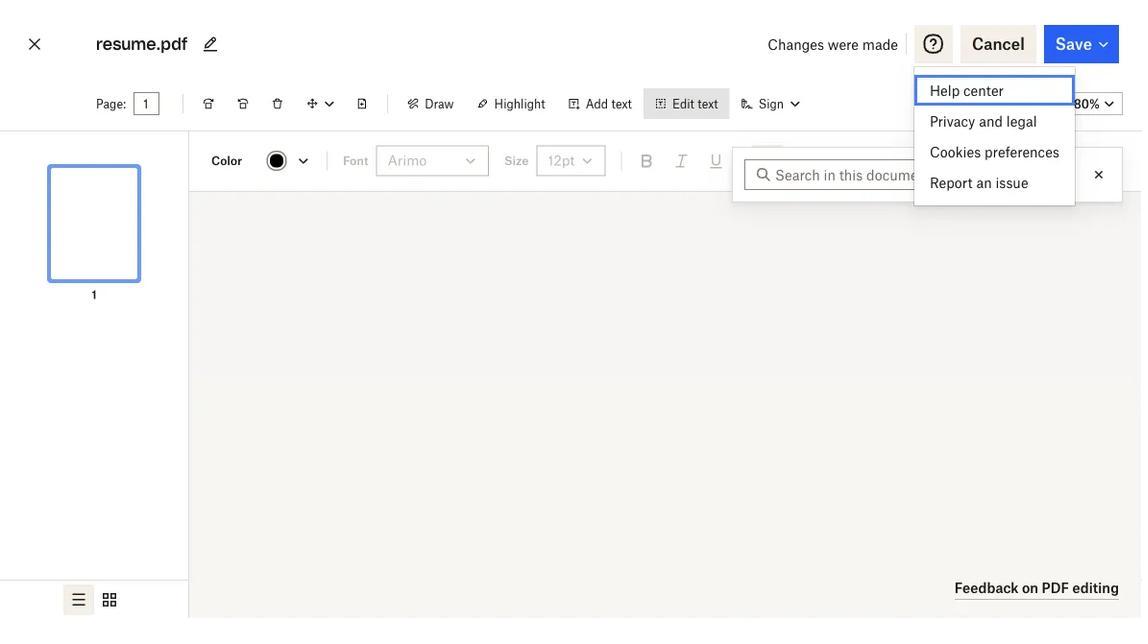 Task type: locate. For each thing, give the bounding box(es) containing it.
privacy and legal
[[930, 113, 1037, 129]]

0 horizontal spatial text
[[612, 97, 632, 111]]

preferences
[[985, 144, 1060, 160]]

edit
[[673, 97, 695, 111]]

None number field
[[143, 96, 150, 111]]

privacy
[[930, 113, 976, 129]]

2 text from the left
[[698, 97, 718, 111]]

edit text
[[673, 97, 718, 111]]

changes
[[768, 36, 824, 52]]

text right edit at the right of page
[[698, 97, 718, 111]]

1 horizontal spatial text
[[698, 97, 718, 111]]

add text button
[[557, 88, 644, 119]]

text right add
[[612, 97, 632, 111]]

1
[[92, 288, 97, 302]]

page:
[[96, 97, 126, 111]]

page 1. selected thumbnail preview. rotated 180 degrees element
[[33, 147, 156, 305]]

were
[[828, 36, 859, 52]]

text for edit text
[[698, 97, 718, 111]]

option group
[[0, 580, 188, 620]]

made
[[863, 36, 899, 52]]

cookies
[[930, 144, 981, 160]]

draw
[[425, 97, 454, 111]]

font
[[343, 154, 369, 168]]

help center
[[930, 82, 1004, 98]]

1 text from the left
[[612, 97, 632, 111]]

text
[[612, 97, 632, 111], [698, 97, 718, 111]]

color
[[211, 154, 242, 168]]

and
[[979, 113, 1003, 129]]

draw button
[[396, 88, 466, 119]]



Task type: describe. For each thing, give the bounding box(es) containing it.
legal
[[1007, 113, 1037, 129]]

redo image
[[1038, 149, 1061, 172]]

highlight button
[[466, 88, 557, 119]]

size
[[505, 154, 529, 168]]

report
[[930, 174, 973, 191]]

an
[[977, 174, 992, 191]]

resume.pdf
[[96, 34, 187, 54]]

highlight
[[494, 97, 546, 111]]

Button to change sidebar grid view to list view radio
[[63, 585, 94, 616]]

Button to change sidebar list view to grid view radio
[[94, 585, 125, 616]]

center
[[964, 82, 1004, 98]]

Search in this document text field
[[775, 164, 1003, 185]]

add text
[[586, 97, 632, 111]]

text for add text
[[612, 97, 632, 111]]

cookies preferences
[[930, 144, 1060, 160]]

changes were made
[[768, 36, 899, 52]]

issue
[[996, 174, 1029, 191]]

report an issue
[[930, 174, 1029, 191]]

add
[[586, 97, 608, 111]]

edit text button
[[644, 88, 730, 119]]

help
[[930, 82, 960, 98]]

cancel image
[[23, 29, 46, 60]]



Task type: vqa. For each thing, say whether or not it's contained in the screenshot.
28.57 on the left
no



